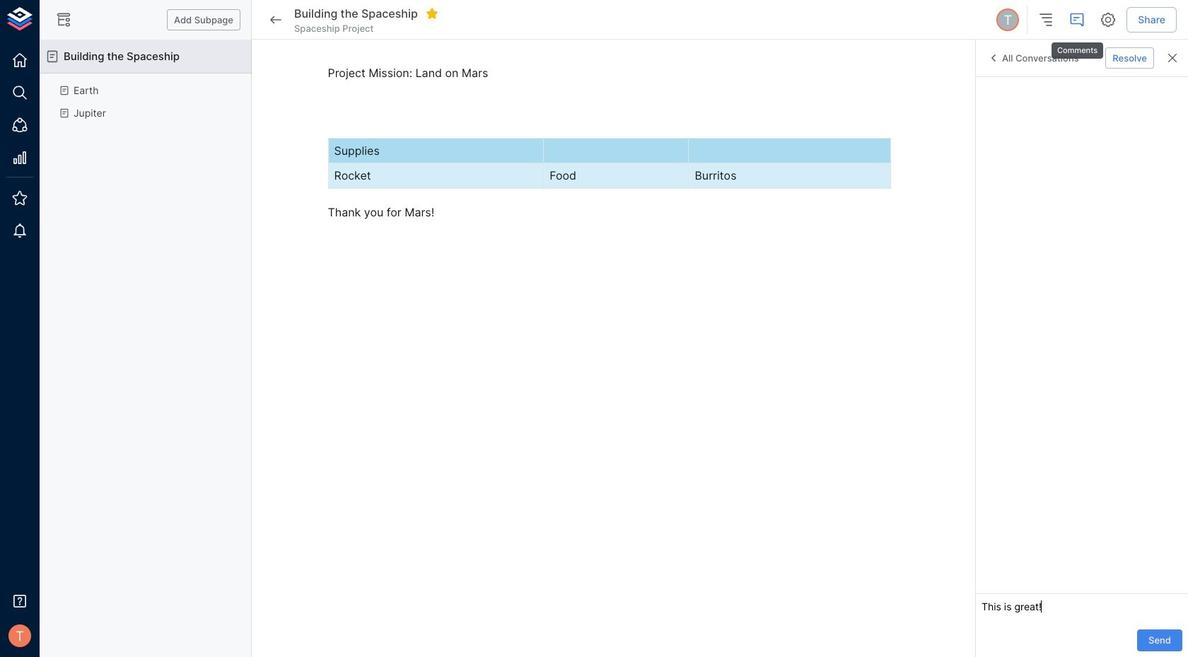 Task type: vqa. For each thing, say whether or not it's contained in the screenshot.
Budget
no



Task type: describe. For each thing, give the bounding box(es) containing it.
table of contents image
[[1038, 11, 1055, 28]]

remove favorite image
[[426, 7, 439, 20]]

hide wiki image
[[55, 11, 72, 28]]



Task type: locate. For each thing, give the bounding box(es) containing it.
tooltip
[[1051, 33, 1105, 60]]

Comment or @mention collaborator... text field
[[982, 600, 1183, 619]]

go back image
[[267, 11, 284, 28]]

comments image
[[1069, 11, 1086, 28]]

settings image
[[1100, 11, 1117, 28]]



